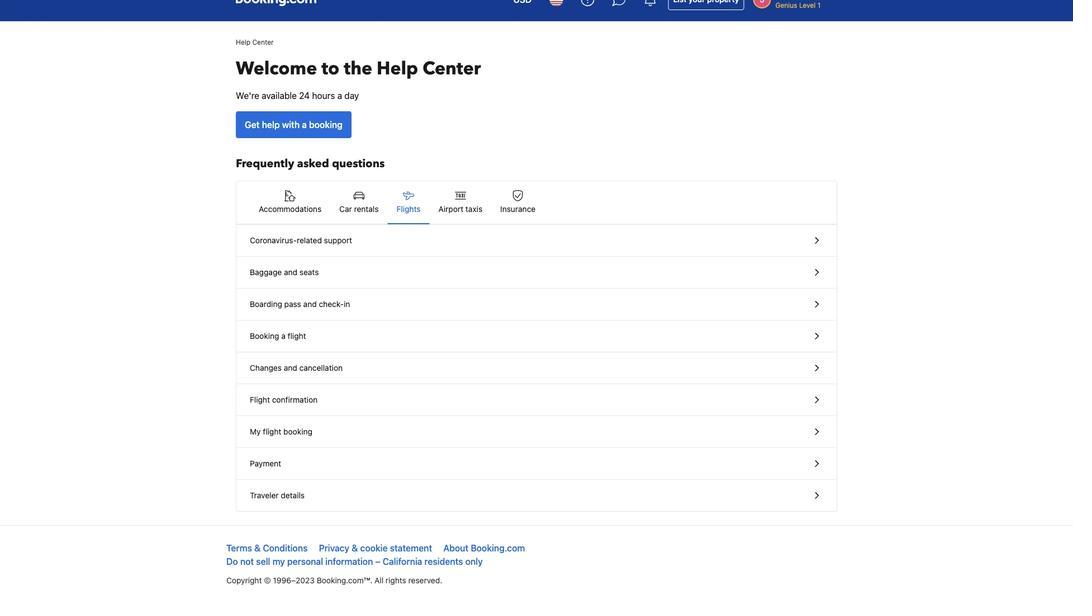 Task type: locate. For each thing, give the bounding box(es) containing it.
1 vertical spatial and
[[304, 300, 317, 309]]

1 & from the left
[[255, 543, 261, 553]]

california
[[383, 556, 423, 567]]

statement
[[390, 543, 432, 553]]

flight right "my"
[[263, 427, 282, 436]]

baggage and seats
[[250, 268, 319, 277]]

2 horizontal spatial a
[[338, 90, 342, 101]]

welcome to the help center
[[236, 56, 481, 81]]

confirmation
[[272, 395, 318, 404]]

and inside "button"
[[304, 300, 317, 309]]

we're available 24 hours a day
[[236, 90, 359, 101]]

baggage and seats button
[[237, 257, 837, 289]]

airport taxis button
[[430, 181, 492, 224]]

24
[[299, 90, 310, 101]]

changes and cancellation
[[250, 363, 343, 373]]

copyright
[[227, 576, 262, 585]]

about
[[444, 543, 469, 553]]

& up "do not sell my personal information – california residents only" link
[[352, 543, 358, 553]]

and
[[284, 268, 298, 277], [304, 300, 317, 309], [284, 363, 297, 373]]

help
[[262, 119, 280, 130]]

pass
[[285, 300, 301, 309]]

0 vertical spatial a
[[338, 90, 342, 101]]

center
[[253, 38, 274, 46], [423, 56, 481, 81]]

2 vertical spatial and
[[284, 363, 297, 373]]

a left day
[[338, 90, 342, 101]]

booking
[[250, 331, 279, 341]]

hours
[[312, 90, 335, 101]]

1 horizontal spatial center
[[423, 56, 481, 81]]

flight
[[288, 331, 306, 341], [263, 427, 282, 436]]

booking down hours
[[309, 119, 343, 130]]

0 vertical spatial and
[[284, 268, 298, 277]]

and right changes
[[284, 363, 297, 373]]

cancellation
[[300, 363, 343, 373]]

coronavirus-related support
[[250, 236, 352, 245]]

my flight booking button
[[237, 416, 837, 448]]

get help with a booking button
[[236, 111, 352, 138]]

rights
[[386, 576, 407, 585]]

booking.com
[[471, 543, 525, 553]]

1 horizontal spatial help
[[377, 56, 418, 81]]

0 horizontal spatial flight
[[263, 427, 282, 436]]

flight confirmation
[[250, 395, 318, 404]]

do
[[227, 556, 238, 567]]

1 horizontal spatial flight
[[288, 331, 306, 341]]

traveler details
[[250, 491, 305, 500]]

boarding
[[250, 300, 282, 309]]

details
[[281, 491, 305, 500]]

flight up changes and cancellation
[[288, 331, 306, 341]]

flight
[[250, 395, 270, 404]]

and right pass
[[304, 300, 317, 309]]

2 vertical spatial a
[[281, 331, 286, 341]]

and left seats at the left of page
[[284, 268, 298, 277]]

and inside button
[[284, 268, 298, 277]]

conditions
[[263, 543, 308, 553]]

1 horizontal spatial a
[[302, 119, 307, 130]]

baggage
[[250, 268, 282, 277]]

help right "the"
[[377, 56, 418, 81]]

0 vertical spatial booking
[[309, 119, 343, 130]]

not
[[240, 556, 254, 567]]

about booking.com do not sell my personal information – california residents only
[[227, 543, 525, 567]]

&
[[255, 543, 261, 553], [352, 543, 358, 553]]

a right booking
[[281, 331, 286, 341]]

coronavirus-
[[250, 236, 297, 245]]

genius level 1
[[776, 1, 821, 9]]

1 vertical spatial a
[[302, 119, 307, 130]]

1 horizontal spatial &
[[352, 543, 358, 553]]

a right with
[[302, 119, 307, 130]]

tab list
[[237, 181, 837, 225]]

help up welcome
[[236, 38, 251, 46]]

& up sell
[[255, 543, 261, 553]]

tab list containing accommodations
[[237, 181, 837, 225]]

frequently
[[236, 156, 295, 171]]

0 horizontal spatial help
[[236, 38, 251, 46]]

2 & from the left
[[352, 543, 358, 553]]

a inside 'booking a flight' button
[[281, 331, 286, 341]]

privacy & cookie statement
[[319, 543, 432, 553]]

all
[[375, 576, 384, 585]]

airport
[[439, 204, 464, 214]]

booking.com online hotel reservations image
[[236, 0, 317, 6]]

©
[[264, 576, 271, 585]]

privacy
[[319, 543, 350, 553]]

booking down "confirmation"
[[284, 427, 313, 436]]

asked
[[297, 156, 329, 171]]

genius level 1 link
[[749, 0, 842, 15]]

a
[[338, 90, 342, 101], [302, 119, 307, 130], [281, 331, 286, 341]]

0 vertical spatial center
[[253, 38, 274, 46]]

frequently asked questions
[[236, 156, 385, 171]]

about booking.com link
[[444, 543, 525, 553]]

0 horizontal spatial a
[[281, 331, 286, 341]]

–
[[376, 556, 381, 567]]

0 vertical spatial help
[[236, 38, 251, 46]]

payment
[[250, 459, 281, 468]]

level
[[800, 1, 816, 9]]

only
[[466, 556, 483, 567]]

get help with a booking
[[245, 119, 343, 130]]

available
[[262, 90, 297, 101]]

0 horizontal spatial &
[[255, 543, 261, 553]]

in
[[344, 300, 350, 309]]

insurance
[[501, 204, 536, 214]]

and inside button
[[284, 363, 297, 373]]

accommodations
[[259, 204, 322, 214]]

privacy & cookie statement link
[[319, 543, 432, 553]]

and for seats
[[284, 268, 298, 277]]



Task type: vqa. For each thing, say whether or not it's contained in the screenshot.
Room related to Room Cancellation Insurance - Policy terms
no



Task type: describe. For each thing, give the bounding box(es) containing it.
flights button
[[388, 181, 430, 224]]

reserved.
[[409, 576, 443, 585]]

do not sell my personal information – california residents only link
[[227, 556, 483, 567]]

0 horizontal spatial center
[[253, 38, 274, 46]]

changes and cancellation button
[[237, 352, 837, 384]]

seats
[[300, 268, 319, 277]]

support
[[324, 236, 352, 245]]

booking.com™.
[[317, 576, 373, 585]]

airport taxis
[[439, 204, 483, 214]]

personal
[[287, 556, 323, 567]]

0 vertical spatial flight
[[288, 331, 306, 341]]

boarding pass and check-in
[[250, 300, 350, 309]]

with
[[282, 119, 300, 130]]

1 vertical spatial center
[[423, 56, 481, 81]]

changes
[[250, 363, 282, 373]]

terms
[[227, 543, 252, 553]]

car
[[340, 204, 352, 214]]

related
[[297, 236, 322, 245]]

genius
[[776, 1, 798, 9]]

car rentals button
[[331, 181, 388, 224]]

payment button
[[237, 448, 837, 480]]

to
[[322, 56, 340, 81]]

cookie
[[361, 543, 388, 553]]

the
[[344, 56, 373, 81]]

terms & conditions link
[[227, 543, 308, 553]]

day
[[345, 90, 359, 101]]

booking a flight
[[250, 331, 306, 341]]

car rentals
[[340, 204, 379, 214]]

coronavirus-related support button
[[237, 225, 837, 257]]

& for terms
[[255, 543, 261, 553]]

1 vertical spatial booking
[[284, 427, 313, 436]]

sell
[[256, 556, 270, 567]]

residents
[[425, 556, 463, 567]]

booking a flight button
[[237, 320, 837, 352]]

information
[[326, 556, 373, 567]]

accommodations button
[[250, 181, 331, 224]]

1996–2023
[[273, 576, 315, 585]]

1
[[818, 1, 821, 9]]

help center
[[236, 38, 274, 46]]

1 vertical spatial flight
[[263, 427, 282, 436]]

traveler details button
[[237, 480, 837, 511]]

taxis
[[466, 204, 483, 214]]

a inside get help with a booking button
[[302, 119, 307, 130]]

flight confirmation button
[[237, 384, 837, 416]]

copyright © 1996–2023 booking.com™. all rights reserved.
[[227, 576, 443, 585]]

rentals
[[354, 204, 379, 214]]

terms & conditions
[[227, 543, 308, 553]]

traveler
[[250, 491, 279, 500]]

get
[[245, 119, 260, 130]]

we're
[[236, 90, 260, 101]]

my
[[250, 427, 261, 436]]

questions
[[332, 156, 385, 171]]

1 vertical spatial help
[[377, 56, 418, 81]]

and for cancellation
[[284, 363, 297, 373]]

insurance button
[[492, 181, 545, 224]]

check-
[[319, 300, 344, 309]]

my flight booking
[[250, 427, 313, 436]]

boarding pass and check-in button
[[237, 289, 837, 320]]

flights
[[397, 204, 421, 214]]

& for privacy
[[352, 543, 358, 553]]

my
[[273, 556, 285, 567]]



